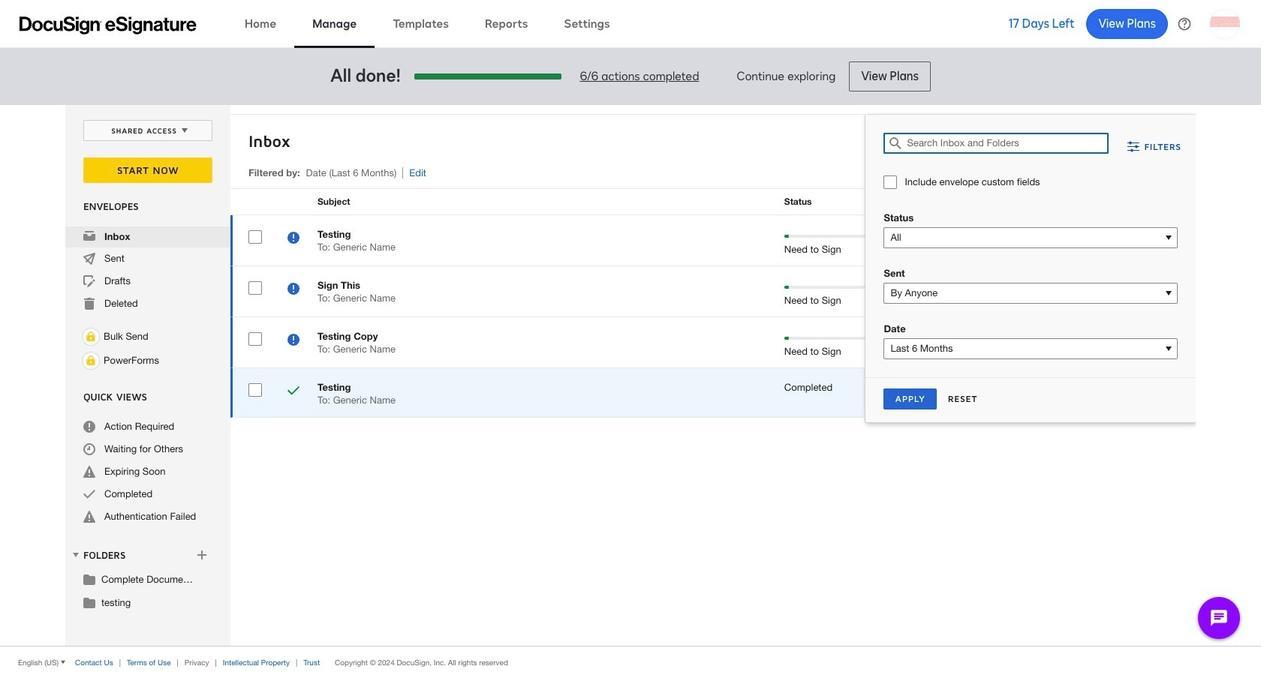 Task type: describe. For each thing, give the bounding box(es) containing it.
sent image
[[83, 253, 95, 265]]

more info region
[[0, 647, 1262, 679]]

completed image
[[288, 385, 300, 400]]

need to sign image
[[288, 283, 300, 297]]

2 need to sign image from the top
[[288, 334, 300, 348]]

2 lock image from the top
[[82, 352, 100, 370]]

clock image
[[83, 444, 95, 456]]

secondary navigation region
[[65, 105, 1200, 647]]

1 need to sign image from the top
[[288, 232, 300, 246]]

Search Inbox and Folders text field
[[908, 134, 1109, 153]]

your uploaded profile image image
[[1211, 9, 1241, 39]]



Task type: locate. For each thing, give the bounding box(es) containing it.
0 vertical spatial alert image
[[83, 466, 95, 478]]

alert image down clock image
[[83, 466, 95, 478]]

draft image
[[83, 276, 95, 288]]

folder image
[[83, 597, 95, 609]]

1 vertical spatial lock image
[[82, 352, 100, 370]]

folder image
[[83, 574, 95, 586]]

0 vertical spatial need to sign image
[[288, 232, 300, 246]]

need to sign image
[[288, 232, 300, 246], [288, 334, 300, 348]]

1 vertical spatial need to sign image
[[288, 334, 300, 348]]

1 lock image from the top
[[82, 328, 100, 346]]

alert image
[[83, 466, 95, 478], [83, 511, 95, 523]]

need to sign image up completed image
[[288, 334, 300, 348]]

1 vertical spatial alert image
[[83, 511, 95, 523]]

alert image down completed icon on the bottom left of page
[[83, 511, 95, 523]]

2 alert image from the top
[[83, 511, 95, 523]]

trash image
[[83, 298, 95, 310]]

0 vertical spatial lock image
[[82, 328, 100, 346]]

completed image
[[83, 489, 95, 501]]

view folders image
[[70, 550, 82, 562]]

lock image
[[82, 328, 100, 346], [82, 352, 100, 370]]

docusign esignature image
[[20, 16, 197, 34]]

1 alert image from the top
[[83, 466, 95, 478]]

action required image
[[83, 421, 95, 433]]

need to sign image up need to sign icon on the top left
[[288, 232, 300, 246]]

inbox image
[[83, 231, 95, 243]]



Task type: vqa. For each thing, say whether or not it's contained in the screenshot.
Use Cool image
no



